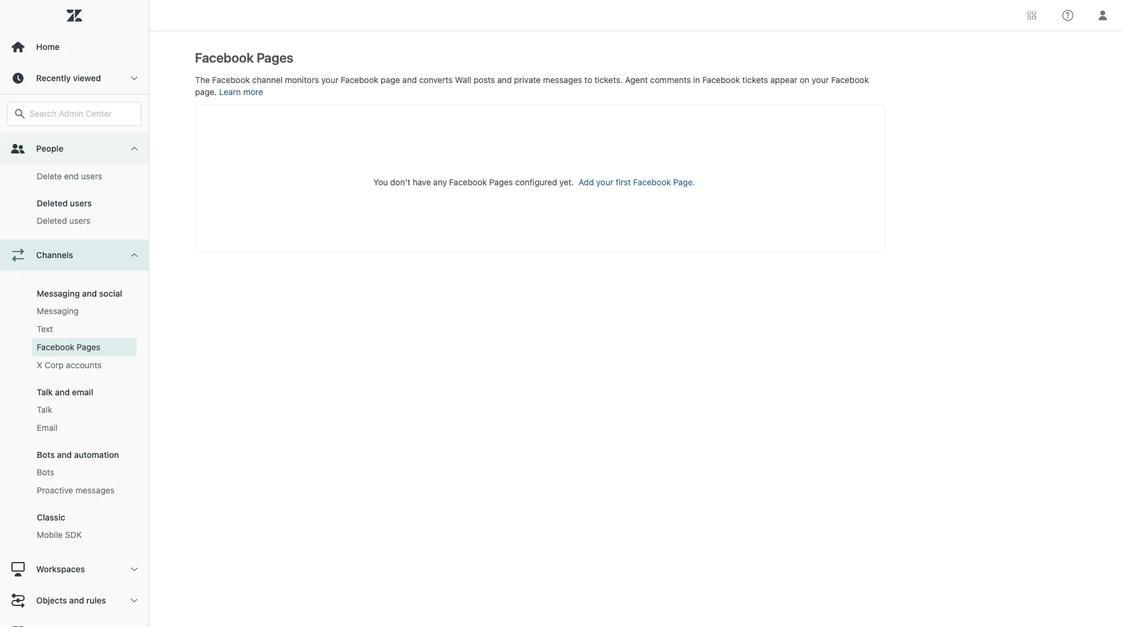 Task type: vqa. For each thing, say whether or not it's contained in the screenshot.
the bottom Team
no



Task type: describe. For each thing, give the bounding box(es) containing it.
objects and rules
[[36, 596, 106, 606]]

delete end users element
[[37, 170, 102, 183]]

recently viewed
[[36, 73, 101, 83]]

messages
[[75, 486, 115, 496]]

proactive messages element
[[37, 485, 115, 497]]

people button
[[0, 133, 149, 164]]

help image
[[1063, 10, 1074, 21]]

text link
[[32, 320, 137, 339]]

viewed
[[73, 73, 101, 83]]

messaging element
[[37, 305, 79, 317]]

x
[[37, 360, 42, 370]]

rules
[[86, 596, 106, 606]]

people group
[[0, 0, 149, 240]]

import for import organizations
[[37, 153, 62, 163]]

tree item containing channels
[[0, 240, 149, 554]]

import organizations element
[[37, 152, 117, 164]]

automation
[[74, 450, 119, 460]]

mobile sdk element
[[37, 529, 82, 541]]

import users element
[[37, 134, 86, 146]]

facebook pages
[[37, 342, 101, 352]]

talk for talk and email
[[37, 388, 53, 398]]

x corp accounts
[[37, 360, 102, 370]]

channels
[[36, 250, 73, 260]]

and for objects
[[69, 596, 84, 606]]

deleted users for first deleted users element
[[37, 198, 92, 208]]

bots for bots and automation
[[37, 450, 55, 460]]

pages
[[77, 342, 101, 352]]

tree item containing import users
[[0, 0, 149, 240]]

workspaces
[[36, 565, 85, 575]]

tree containing import users
[[0, 0, 149, 628]]

workspaces button
[[0, 554, 149, 585]]

end
[[64, 171, 79, 181]]

import organizations
[[37, 153, 117, 163]]

talk and email element
[[37, 388, 93, 398]]

recently
[[36, 73, 71, 83]]

2 deleted users element from the top
[[37, 215, 91, 227]]

user menu image
[[1096, 8, 1111, 23]]

bots and automation
[[37, 450, 119, 460]]

bots element
[[37, 467, 54, 479]]

messaging and social
[[37, 289, 122, 299]]

x corp accounts link
[[32, 357, 137, 375]]

bots and automation element
[[37, 450, 119, 460]]

channels button
[[0, 240, 149, 271]]

1 deleted users element from the top
[[37, 198, 92, 208]]

proactive
[[37, 486, 73, 496]]

text
[[37, 324, 53, 334]]

classic element
[[37, 513, 65, 523]]

organizations
[[65, 153, 117, 163]]

primary element
[[0, 0, 149, 628]]

import for import users
[[37, 135, 62, 145]]

mobile sdk link
[[32, 526, 137, 545]]

email
[[37, 423, 58, 433]]

users up channels dropdown button
[[69, 216, 91, 226]]



Task type: locate. For each thing, give the bounding box(es) containing it.
objects
[[36, 596, 67, 606]]

email
[[72, 388, 93, 398]]

corp
[[45, 360, 64, 370]]

1 tree item from the top
[[0, 0, 149, 240]]

sdk
[[65, 530, 82, 540]]

text element
[[37, 323, 53, 335]]

facebook pages link
[[32, 339, 137, 357]]

proactive messages
[[37, 486, 115, 496]]

messaging up text
[[37, 306, 79, 316]]

users up deleted users link
[[70, 198, 92, 208]]

deleted users
[[37, 198, 92, 208], [37, 216, 91, 226]]

messaging for messaging and social
[[37, 289, 80, 299]]

deleted users element
[[37, 198, 92, 208], [37, 215, 91, 227]]

talk up talk element
[[37, 388, 53, 398]]

home
[[36, 42, 60, 52]]

0 vertical spatial messaging
[[37, 289, 80, 299]]

1 bots from the top
[[37, 450, 55, 460]]

import users
[[37, 135, 86, 145]]

objects and rules button
[[0, 585, 149, 617]]

x corp accounts element
[[37, 360, 102, 372]]

bots link
[[32, 464, 137, 482]]

messaging and social element
[[37, 289, 122, 299]]

2 messaging from the top
[[37, 306, 79, 316]]

channels group
[[0, 271, 149, 554]]

recently viewed button
[[0, 63, 149, 94]]

1 vertical spatial bots
[[37, 468, 54, 478]]

deleted
[[37, 198, 68, 208], [37, 216, 67, 226]]

and left rules
[[69, 596, 84, 606]]

messaging
[[37, 289, 80, 299], [37, 306, 79, 316]]

zendesk products image
[[1028, 11, 1037, 20]]

proactive messages link
[[32, 482, 137, 500]]

talk
[[37, 388, 53, 398], [37, 405, 52, 415]]

0 vertical spatial talk
[[37, 388, 53, 398]]

and for talk
[[55, 388, 70, 398]]

accounts
[[66, 360, 102, 370]]

deleted up channels
[[37, 216, 67, 226]]

1 import from the top
[[37, 135, 62, 145]]

talk inside talk link
[[37, 405, 52, 415]]

1 vertical spatial deleted users
[[37, 216, 91, 226]]

messaging link
[[32, 302, 137, 320]]

import organizations link
[[32, 149, 137, 167]]

social
[[99, 289, 122, 299]]

1 deleted users from the top
[[37, 198, 92, 208]]

talk for talk
[[37, 405, 52, 415]]

0 vertical spatial deleted
[[37, 198, 68, 208]]

1 vertical spatial import
[[37, 153, 62, 163]]

1 vertical spatial deleted
[[37, 216, 67, 226]]

0 vertical spatial bots
[[37, 450, 55, 460]]

talk and email
[[37, 388, 93, 398]]

users
[[65, 135, 86, 145], [81, 171, 102, 181], [70, 198, 92, 208], [69, 216, 91, 226]]

bots up "proactive"
[[37, 468, 54, 478]]

1 vertical spatial messaging
[[37, 306, 79, 316]]

0 vertical spatial import
[[37, 135, 62, 145]]

deleted users up deleted users link
[[37, 198, 92, 208]]

and up messaging link
[[82, 289, 97, 299]]

home button
[[0, 31, 149, 63]]

deleted users link
[[32, 212, 137, 230]]

delete end users link
[[32, 167, 137, 186]]

classic
[[37, 513, 65, 523]]

apps and integrations image
[[10, 625, 26, 628]]

None search field
[[1, 102, 148, 126]]

tree item
[[0, 0, 149, 240], [0, 240, 149, 554]]

import inside import organizations link
[[37, 153, 62, 163]]

people
[[36, 144, 63, 154]]

0 vertical spatial deleted users element
[[37, 198, 92, 208]]

none search field inside the primary element
[[1, 102, 148, 126]]

1 messaging from the top
[[37, 289, 80, 299]]

facebook pages element
[[37, 342, 101, 354]]

messaging up messaging element
[[37, 289, 80, 299]]

bots for bots
[[37, 468, 54, 478]]

2 deleted users from the top
[[37, 216, 91, 226]]

1 vertical spatial deleted users element
[[37, 215, 91, 227]]

import inside import users element
[[37, 135, 62, 145]]

delete
[[37, 171, 62, 181]]

and
[[82, 289, 97, 299], [55, 388, 70, 398], [57, 450, 72, 460], [69, 596, 84, 606]]

2 bots from the top
[[37, 468, 54, 478]]

0 vertical spatial deleted users
[[37, 198, 92, 208]]

mobile
[[37, 530, 63, 540]]

email link
[[32, 419, 137, 437]]

delete end users
[[37, 171, 102, 181]]

2 tree item from the top
[[0, 240, 149, 554]]

talk element
[[37, 404, 52, 416]]

deleted users element up deleted users link
[[37, 198, 92, 208]]

talk link
[[32, 401, 137, 419]]

bots up bots element
[[37, 450, 55, 460]]

deleted users element up channels
[[37, 215, 91, 227]]

and for messaging
[[82, 289, 97, 299]]

import users link
[[32, 131, 137, 149]]

2 talk from the top
[[37, 405, 52, 415]]

deleted users up channels
[[37, 216, 91, 226]]

bots
[[37, 450, 55, 460], [37, 468, 54, 478]]

facebook
[[37, 342, 74, 352]]

2 deleted from the top
[[37, 216, 67, 226]]

talk up email
[[37, 405, 52, 415]]

deleted down delete on the left of page
[[37, 198, 68, 208]]

messaging for messaging
[[37, 306, 79, 316]]

mobile sdk
[[37, 530, 82, 540]]

import
[[37, 135, 62, 145], [37, 153, 62, 163]]

2 import from the top
[[37, 153, 62, 163]]

1 talk from the top
[[37, 388, 53, 398]]

users down organizations
[[81, 171, 102, 181]]

and up bots link
[[57, 450, 72, 460]]

email element
[[37, 422, 58, 434]]

Search Admin Center field
[[30, 108, 134, 119]]

and left email at the left of the page
[[55, 388, 70, 398]]

deleted users for second deleted users element from the top
[[37, 216, 91, 226]]

and inside dropdown button
[[69, 596, 84, 606]]

1 deleted from the top
[[37, 198, 68, 208]]

1 vertical spatial talk
[[37, 405, 52, 415]]

users up import organizations
[[65, 135, 86, 145]]

tree
[[0, 0, 149, 628]]

and for bots
[[57, 450, 72, 460]]



